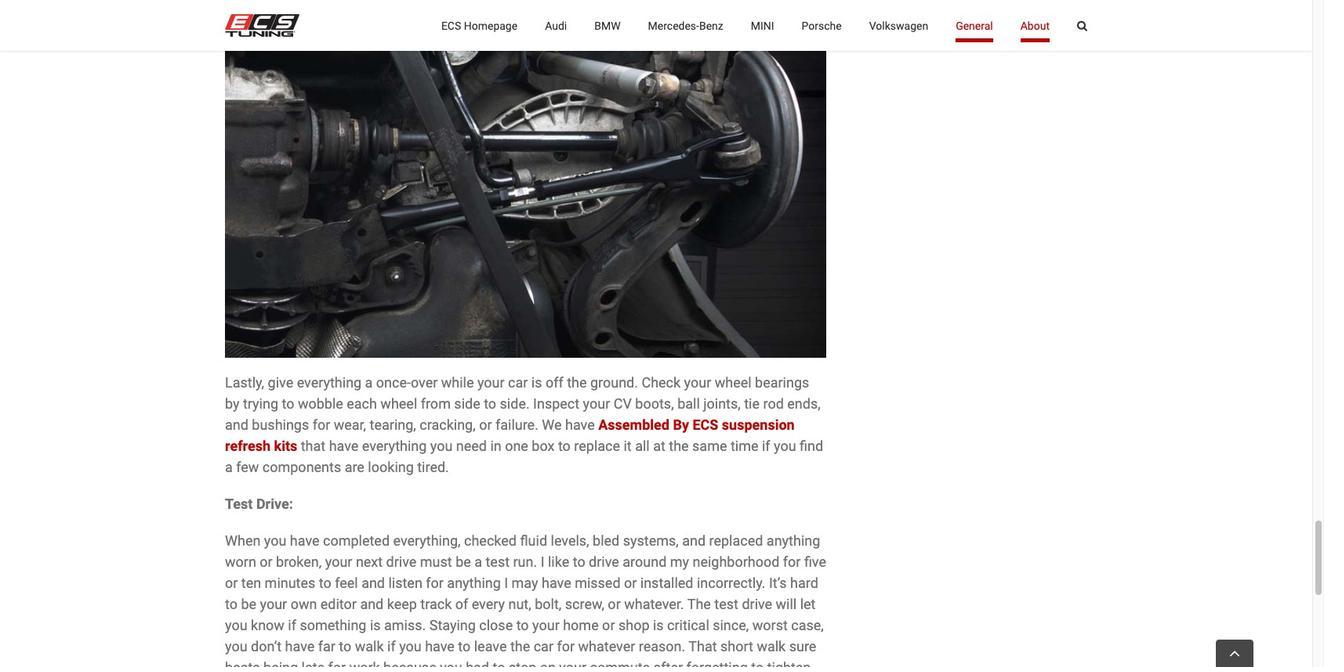 Task type: vqa. For each thing, say whether or not it's contained in the screenshot.
leave on the left of page
yes



Task type: locate. For each thing, give the bounding box(es) containing it.
you left find
[[774, 439, 796, 455]]

car inside when you have completed everything, checked fluid levels, bled systems, and replaced anything worn or broken, your next drive must be a test run. i like to drive around my neighborhood for five or ten minutes to feel and listen for anything i may have missed or installed incorrectly. it's hard to be your own editor and keep track of every nut, bolt, screw, or whatever. the test drive will let you know if something is amiss. staying close to your home or shop is critical since, worst case, you don't have far to walk if you have to leave the car for whatever reason. that short walk sure beats being late for work because you had to stop on your commute after forgetting to t
[[534, 639, 553, 656]]

have inside that have everything you need in one box to replace it all at the same time if you find a few components are looking tired.
[[329, 439, 359, 455]]

or inside lastly, give everything a once-over while your car is off the ground. check your wheel bearings by trying to wobble each wheel from side to side. inspect your cv boots, ball joints, tie rod ends, and bushings for wear, tearing, cracking, or failure. we have
[[479, 417, 492, 434]]

0 horizontal spatial the
[[510, 639, 530, 656]]

volkswagen
[[869, 19, 928, 32]]

everything inside that have everything you need in one box to replace it all at the same time if you find a few components are looking tired.
[[362, 439, 427, 455]]

walk down the worst
[[757, 639, 786, 656]]

wheel up joints,
[[715, 375, 752, 392]]

1 horizontal spatial a
[[365, 375, 373, 392]]

you
[[430, 439, 453, 455], [774, 439, 796, 455], [264, 533, 286, 550], [225, 618, 247, 635], [225, 639, 247, 656], [399, 639, 422, 656], [440, 660, 462, 668]]

your right on
[[559, 660, 586, 668]]

everything
[[297, 375, 362, 392], [362, 439, 427, 455]]

test
[[486, 555, 510, 571], [714, 597, 738, 613]]

off
[[546, 375, 563, 392]]

1 vertical spatial test
[[714, 597, 738, 613]]

or left ten
[[225, 576, 238, 592]]

bolt,
[[535, 597, 562, 613]]

have down like at the bottom
[[542, 576, 571, 592]]

1 vertical spatial be
[[241, 597, 256, 613]]

to down nut,
[[516, 618, 529, 635]]

0 horizontal spatial a
[[225, 460, 233, 476]]

homepage
[[464, 19, 518, 32]]

whatever.
[[624, 597, 684, 613]]

to right the far
[[339, 639, 351, 656]]

if down own
[[288, 618, 296, 635]]

0 horizontal spatial car
[[508, 375, 528, 392]]

1 horizontal spatial car
[[534, 639, 553, 656]]

audi link
[[545, 0, 567, 51]]

ecs
[[441, 19, 461, 32], [693, 417, 718, 434]]

1 horizontal spatial walk
[[757, 639, 786, 656]]

car up on
[[534, 639, 553, 656]]

1 vertical spatial ecs
[[693, 417, 718, 434]]

have down wear,
[[329, 439, 359, 455]]

for down wobble
[[313, 417, 330, 434]]

test down the checked
[[486, 555, 510, 571]]

drive up the worst
[[742, 597, 772, 613]]

0 horizontal spatial walk
[[355, 639, 384, 656]]

mercedes-benz link
[[648, 0, 723, 51]]

because
[[383, 660, 436, 668]]

or
[[479, 417, 492, 434], [260, 555, 273, 571], [225, 576, 238, 592], [624, 576, 637, 592], [608, 597, 621, 613], [602, 618, 615, 635]]

to up had on the left bottom of the page
[[458, 639, 471, 656]]

1 vertical spatial if
[[288, 618, 296, 635]]

anything
[[767, 533, 820, 550], [447, 576, 501, 592]]

walk
[[355, 639, 384, 656], [757, 639, 786, 656]]

is left amiss.
[[370, 618, 381, 635]]

1 horizontal spatial wheel
[[715, 375, 752, 392]]

to down the worn
[[225, 597, 238, 613]]

0 vertical spatial car
[[508, 375, 528, 392]]

may
[[512, 576, 538, 592]]

i left may
[[504, 576, 508, 592]]

checked
[[464, 533, 517, 550]]

bushings
[[252, 417, 309, 434]]

2 vertical spatial if
[[387, 639, 396, 656]]

2 walk from the left
[[757, 639, 786, 656]]

porsche
[[802, 19, 842, 32]]

drive up listen
[[386, 555, 417, 571]]

to down give
[[282, 396, 294, 413]]

to
[[282, 396, 294, 413], [484, 396, 496, 413], [558, 439, 571, 455], [573, 555, 585, 571], [319, 576, 331, 592], [225, 597, 238, 613], [516, 618, 529, 635], [339, 639, 351, 656], [458, 639, 471, 656], [493, 660, 505, 668], [751, 660, 764, 668]]

if
[[762, 439, 770, 455], [288, 618, 296, 635], [387, 639, 396, 656]]

porsche link
[[802, 0, 842, 51]]

2 horizontal spatial is
[[653, 618, 664, 635]]

whatever
[[578, 639, 635, 656]]

side.
[[500, 396, 530, 413]]

screw,
[[565, 597, 604, 613]]

next
[[356, 555, 383, 571]]

everything inside lastly, give everything a once-over while your car is off the ground. check your wheel bearings by trying to wobble each wheel from side to side. inspect your cv boots, ball joints, tie rod ends, and bushings for wear, tearing, cracking, or failure. we have
[[297, 375, 362, 392]]

0 horizontal spatial i
[[504, 576, 508, 592]]

in
[[490, 439, 502, 455]]

1 horizontal spatial be
[[456, 555, 471, 571]]

and inside lastly, give everything a once-over while your car is off the ground. check your wheel bearings by trying to wobble each wheel from side to side. inspect your cv boots, ball joints, tie rod ends, and bushings for wear, tearing, cracking, or failure. we have
[[225, 417, 248, 434]]

1 horizontal spatial if
[[387, 639, 396, 656]]

test up since,
[[714, 597, 738, 613]]

1 horizontal spatial ecs
[[693, 417, 718, 434]]

audi
[[545, 19, 567, 32]]

2 horizontal spatial a
[[474, 555, 482, 571]]

i
[[541, 555, 545, 571], [504, 576, 508, 592]]

2 vertical spatial a
[[474, 555, 482, 571]]

be right must
[[456, 555, 471, 571]]

side
[[454, 396, 480, 413]]

or up whatever
[[602, 618, 615, 635]]

test drive:
[[225, 497, 293, 513]]

at
[[653, 439, 665, 455]]

the right 'off'
[[567, 375, 587, 392]]

0 horizontal spatial wheel
[[381, 396, 417, 413]]

1 vertical spatial everything
[[362, 439, 427, 455]]

drive down bled
[[589, 555, 619, 571]]

car up the side. in the bottom of the page
[[508, 375, 528, 392]]

commute
[[590, 660, 650, 668]]

something
[[300, 618, 366, 635]]

test
[[225, 497, 253, 513]]

tearing,
[[370, 417, 416, 434]]

0 vertical spatial if
[[762, 439, 770, 455]]

to inside that have everything you need in one box to replace it all at the same time if you find a few components are looking tired.
[[558, 439, 571, 455]]

it
[[624, 439, 632, 455]]

a down the checked
[[474, 555, 482, 571]]

or down the 'around'
[[624, 576, 637, 592]]

have up the "replace"
[[565, 417, 595, 434]]

0 vertical spatial everything
[[297, 375, 362, 392]]

ecs left homepage
[[441, 19, 461, 32]]

if up because
[[387, 639, 396, 656]]

anything up of
[[447, 576, 501, 592]]

0 vertical spatial anything
[[767, 533, 820, 550]]

is left 'off'
[[531, 375, 542, 392]]

short
[[721, 639, 753, 656]]

anything up five
[[767, 533, 820, 550]]

nut,
[[508, 597, 531, 613]]

when you have completed everything, checked fluid levels, bled systems, and replaced anything worn or broken, your next drive must be a test run. i like to drive around my neighborhood for five or ten minutes to feel and listen for anything i may have missed or installed incorrectly. it's hard to be your own editor and keep track of every nut, bolt, screw, or whatever. the test drive will let you know if something is amiss. staying close to your home or shop is critical since, worst case, you don't have far to walk if you have to leave the car for whatever reason. that short walk sure beats being late for work because you had to stop on your commute after forgetting to t
[[225, 533, 826, 668]]

1 horizontal spatial is
[[531, 375, 542, 392]]

1 vertical spatial wheel
[[381, 396, 417, 413]]

be down ten
[[241, 597, 256, 613]]

while
[[441, 375, 474, 392]]

the up stop at the left of the page
[[510, 639, 530, 656]]

everything for a
[[297, 375, 362, 392]]

every
[[472, 597, 505, 613]]

and left keep
[[360, 597, 384, 613]]

staying
[[429, 618, 476, 635]]

is
[[531, 375, 542, 392], [370, 618, 381, 635], [653, 618, 664, 635]]

cv
[[614, 396, 632, 413]]

for down the far
[[328, 660, 346, 668]]

2 horizontal spatial if
[[762, 439, 770, 455]]

listen
[[388, 576, 422, 592]]

a up each
[[365, 375, 373, 392]]

and up "my"
[[682, 533, 706, 550]]

everything up wobble
[[297, 375, 362, 392]]

1 vertical spatial the
[[669, 439, 689, 455]]

ecs inside assembled by ecs suspension refresh kits
[[693, 417, 718, 434]]

shop
[[618, 618, 650, 635]]

drive
[[386, 555, 417, 571], [589, 555, 619, 571], [742, 597, 772, 613]]

2 vertical spatial the
[[510, 639, 530, 656]]

the
[[567, 375, 587, 392], [669, 439, 689, 455], [510, 639, 530, 656]]

0 horizontal spatial if
[[288, 618, 296, 635]]

your left cv
[[583, 396, 610, 413]]

neighborhood
[[693, 555, 780, 571]]

to right box
[[558, 439, 571, 455]]

ten
[[241, 576, 261, 592]]

if right time
[[762, 439, 770, 455]]

0 horizontal spatial anything
[[447, 576, 501, 592]]

0 horizontal spatial drive
[[386, 555, 417, 571]]

2 horizontal spatial the
[[669, 439, 689, 455]]

reason.
[[639, 639, 685, 656]]

you left know
[[225, 618, 247, 635]]

everything for you
[[362, 439, 427, 455]]

leave
[[474, 639, 507, 656]]

walk up work
[[355, 639, 384, 656]]

0 vertical spatial test
[[486, 555, 510, 571]]

is inside lastly, give everything a once-over while your car is off the ground. check your wheel bearings by trying to wobble each wheel from side to side. inspect your cv boots, ball joints, tie rod ends, and bushings for wear, tearing, cracking, or failure. we have
[[531, 375, 542, 392]]

replaced
[[709, 533, 763, 550]]

your up feel in the left of the page
[[325, 555, 352, 571]]

1 vertical spatial car
[[534, 639, 553, 656]]

i left like at the bottom
[[541, 555, 545, 571]]

assembled
[[598, 417, 669, 434]]

if inside that have everything you need in one box to replace it all at the same time if you find a few components are looking tired.
[[762, 439, 770, 455]]

a left "few"
[[225, 460, 233, 476]]

and down next
[[362, 576, 385, 592]]

being
[[263, 660, 298, 668]]

completed
[[323, 533, 390, 550]]

same
[[692, 439, 727, 455]]

ecs up the same at the right of the page
[[693, 417, 718, 434]]

forgetting
[[686, 660, 748, 668]]

and down by in the left bottom of the page
[[225, 417, 248, 434]]

volkswagen link
[[869, 0, 928, 51]]

0 vertical spatial ecs
[[441, 19, 461, 32]]

tired.
[[417, 460, 449, 476]]

own
[[291, 597, 317, 613]]

0 horizontal spatial be
[[241, 597, 256, 613]]

0 horizontal spatial is
[[370, 618, 381, 635]]

1 horizontal spatial the
[[567, 375, 587, 392]]

editor
[[320, 597, 357, 613]]

wheel down the once-
[[381, 396, 417, 413]]

ecs tuning logo image
[[225, 14, 299, 37]]

1 horizontal spatial i
[[541, 555, 545, 571]]

worst
[[752, 618, 788, 635]]

mini
[[751, 19, 774, 32]]

that
[[689, 639, 717, 656]]

replace
[[574, 439, 620, 455]]

0 vertical spatial a
[[365, 375, 373, 392]]

0 vertical spatial i
[[541, 555, 545, 571]]

give
[[268, 375, 293, 392]]

after
[[653, 660, 683, 668]]

everything down tearing,
[[362, 439, 427, 455]]

1 vertical spatial a
[[225, 460, 233, 476]]

late
[[301, 660, 325, 668]]

a inside that have everything you need in one box to replace it all at the same time if you find a few components are looking tired.
[[225, 460, 233, 476]]

is up reason.
[[653, 618, 664, 635]]

your down bolt, on the left of the page
[[532, 618, 560, 635]]

or up in at left
[[479, 417, 492, 434]]

for left five
[[783, 555, 801, 571]]

bled
[[593, 533, 620, 550]]

bmw link
[[594, 0, 621, 51]]

the right the at at bottom
[[669, 439, 689, 455]]

0 vertical spatial the
[[567, 375, 587, 392]]

1 horizontal spatial anything
[[767, 533, 820, 550]]

1 vertical spatial i
[[504, 576, 508, 592]]

your up the ball on the bottom of the page
[[684, 375, 711, 392]]

ecs homepage
[[441, 19, 518, 32]]



Task type: describe. For each thing, give the bounding box(es) containing it.
installed
[[640, 576, 693, 592]]

rod
[[763, 396, 784, 413]]

joints,
[[703, 396, 741, 413]]

you left had on the left bottom of the page
[[440, 660, 462, 668]]

since,
[[713, 618, 749, 635]]

ends,
[[787, 396, 821, 413]]

track
[[420, 597, 452, 613]]

run.
[[513, 555, 537, 571]]

general link
[[956, 0, 993, 51]]

ground.
[[590, 375, 638, 392]]

to down short
[[751, 660, 764, 668]]

are
[[345, 460, 364, 476]]

ball
[[677, 396, 700, 413]]

0 vertical spatial be
[[456, 555, 471, 571]]

work
[[349, 660, 380, 668]]

have down staying
[[425, 639, 455, 656]]

will
[[776, 597, 797, 613]]

missed
[[575, 576, 621, 592]]

systems,
[[623, 533, 679, 550]]

1 horizontal spatial drive
[[589, 555, 619, 571]]

a inside lastly, give everything a once-over while your car is off the ground. check your wheel bearings by trying to wobble each wheel from side to side. inspect your cv boots, ball joints, tie rod ends, and bushings for wear, tearing, cracking, or failure. we have
[[365, 375, 373, 392]]

the inside lastly, give everything a once-over while your car is off the ground. check your wheel bearings by trying to wobble each wheel from side to side. inspect your cv boots, ball joints, tie rod ends, and bushings for wear, tearing, cracking, or failure. we have
[[567, 375, 587, 392]]

amiss.
[[384, 618, 426, 635]]

1 walk from the left
[[355, 639, 384, 656]]

for down must
[[426, 576, 444, 592]]

from
[[421, 396, 451, 413]]

1 horizontal spatial test
[[714, 597, 738, 613]]

for down home
[[557, 639, 575, 656]]

everything,
[[393, 533, 461, 550]]

case,
[[791, 618, 824, 635]]

your up know
[[260, 597, 287, 613]]

sure
[[789, 639, 816, 656]]

2 horizontal spatial drive
[[742, 597, 772, 613]]

assembled by ecs suspension refresh kits
[[225, 417, 795, 455]]

have up broken,
[[290, 533, 320, 550]]

check
[[642, 375, 681, 392]]

box
[[532, 439, 555, 455]]

you up because
[[399, 639, 422, 656]]

find
[[800, 439, 823, 455]]

by
[[673, 417, 689, 434]]

beats
[[225, 660, 260, 668]]

about link
[[1021, 0, 1050, 51]]

like
[[548, 555, 569, 571]]

to right side
[[484, 396, 496, 413]]

a inside when you have completed everything, checked fluid levels, bled systems, and replaced anything worn or broken, your next drive must be a test run. i like to drive around my neighborhood for five or ten minutes to feel and listen for anything i may have missed or installed incorrectly. it's hard to be your own editor and keep track of every nut, bolt, screw, or whatever. the test drive will let you know if something is amiss. staying close to your home or shop is critical since, worst case, you don't have far to walk if you have to leave the car for whatever reason. that short walk sure beats being late for work because you had to stop on your commute after forgetting to t
[[474, 555, 482, 571]]

car inside lastly, give everything a once-over while your car is off the ground. check your wheel bearings by trying to wobble each wheel from side to side. inspect your cv boots, ball joints, tie rod ends, and bushings for wear, tearing, cracking, or failure. we have
[[508, 375, 528, 392]]

to down leave
[[493, 660, 505, 668]]

when
[[225, 533, 261, 550]]

around
[[623, 555, 667, 571]]

0 vertical spatial wheel
[[715, 375, 752, 392]]

know
[[251, 618, 284, 635]]

fluid
[[520, 533, 547, 550]]

five
[[804, 555, 826, 571]]

the inside that have everything you need in one box to replace it all at the same time if you find a few components are looking tired.
[[669, 439, 689, 455]]

cracking,
[[420, 417, 476, 434]]

0 horizontal spatial test
[[486, 555, 510, 571]]

one
[[505, 439, 528, 455]]

drive:
[[256, 497, 293, 513]]

or down missed
[[608, 597, 621, 613]]

close
[[479, 618, 513, 635]]

critical
[[667, 618, 709, 635]]

lastly, give everything a once-over while your car is off the ground. check your wheel bearings by trying to wobble each wheel from side to side. inspect your cv boots, ball joints, tie rod ends, and bushings for wear, tearing, cracking, or failure. we have
[[225, 375, 821, 434]]

bmw
[[594, 19, 621, 32]]

ecs homepage link
[[441, 0, 518, 51]]

few
[[236, 460, 259, 476]]

mercedes-
[[648, 19, 699, 32]]

wobble
[[298, 396, 343, 413]]

you down cracking,
[[430, 439, 453, 455]]

assembled by ecs suspension refresh kits link
[[225, 417, 795, 455]]

levels,
[[551, 533, 589, 550]]

have inside lastly, give everything a once-over while your car is off the ground. check your wheel bearings by trying to wobble each wheel from side to side. inspect your cv boots, ball joints, tie rod ends, and bushings for wear, tearing, cracking, or failure. we have
[[565, 417, 595, 434]]

or right the worn
[[260, 555, 273, 571]]

broken,
[[276, 555, 322, 571]]

of
[[455, 597, 468, 613]]

0 horizontal spatial ecs
[[441, 19, 461, 32]]

feel
[[335, 576, 358, 592]]

once-
[[376, 375, 411, 392]]

kits
[[274, 439, 297, 455]]

about
[[1021, 19, 1050, 32]]

it's
[[769, 576, 787, 592]]

keep
[[387, 597, 417, 613]]

benz
[[699, 19, 723, 32]]

wear,
[[334, 417, 366, 434]]

to left feel in the left of the page
[[319, 576, 331, 592]]

for inside lastly, give everything a once-over while your car is off the ground. check your wheel bearings by trying to wobble each wheel from side to side. inspect your cv boots, ball joints, tie rod ends, and bushings for wear, tearing, cracking, or failure. we have
[[313, 417, 330, 434]]

failure.
[[495, 417, 539, 434]]

general
[[956, 19, 993, 32]]

need
[[456, 439, 487, 455]]

your up side
[[477, 375, 505, 392]]

you up beats
[[225, 639, 247, 656]]

let
[[800, 597, 816, 613]]

the
[[687, 597, 711, 613]]

each
[[347, 396, 377, 413]]

we
[[542, 417, 562, 434]]

on
[[540, 660, 556, 668]]

looking
[[368, 460, 414, 476]]

components
[[262, 460, 341, 476]]

have up late
[[285, 639, 315, 656]]

1 vertical spatial anything
[[447, 576, 501, 592]]

you up broken,
[[264, 533, 286, 550]]

the inside when you have completed everything, checked fluid levels, bled systems, and replaced anything worn or broken, your next drive must be a test run. i like to drive around my neighborhood for five or ten minutes to feel and listen for anything i may have missed or installed incorrectly. it's hard to be your own editor and keep track of every nut, bolt, screw, or whatever. the test drive will let you know if something is amiss. staying close to your home or shop is critical since, worst case, you don't have far to walk if you have to leave the car for whatever reason. that short walk sure beats being late for work because you had to stop on your commute after forgetting to t
[[510, 639, 530, 656]]

to right like at the bottom
[[573, 555, 585, 571]]

bearings
[[755, 375, 809, 392]]

incorrectly.
[[697, 576, 766, 592]]



